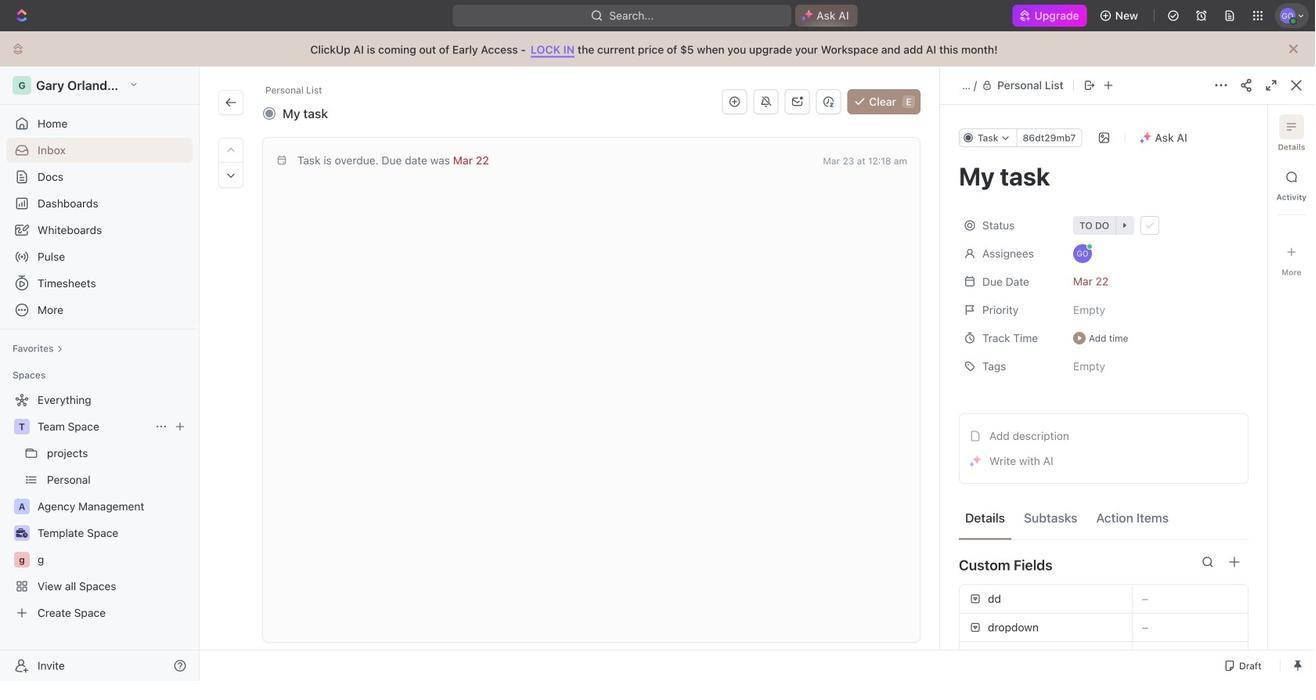 Task type: describe. For each thing, give the bounding box(es) containing it.
tree inside the sidebar navigation
[[6, 388, 193, 626]]

sidebar navigation
[[0, 67, 203, 681]]

business time image
[[16, 529, 28, 538]]



Task type: locate. For each thing, give the bounding box(es) containing it.
agency management, , element
[[14, 499, 30, 515]]

gary orlando's workspace, , element
[[13, 76, 31, 95]]

g, , element
[[14, 552, 30, 568]]

tab list
[[959, 497, 1249, 540]]

tree
[[6, 388, 193, 626]]

task sidebar navigation tab list
[[1275, 114, 1309, 641]]

Edit task name text field
[[959, 161, 1249, 191]]

team space, , element
[[14, 419, 30, 435]]



Task type: vqa. For each thing, say whether or not it's contained in the screenshot.
Gary Orlando'S Workspace, , element
yes



